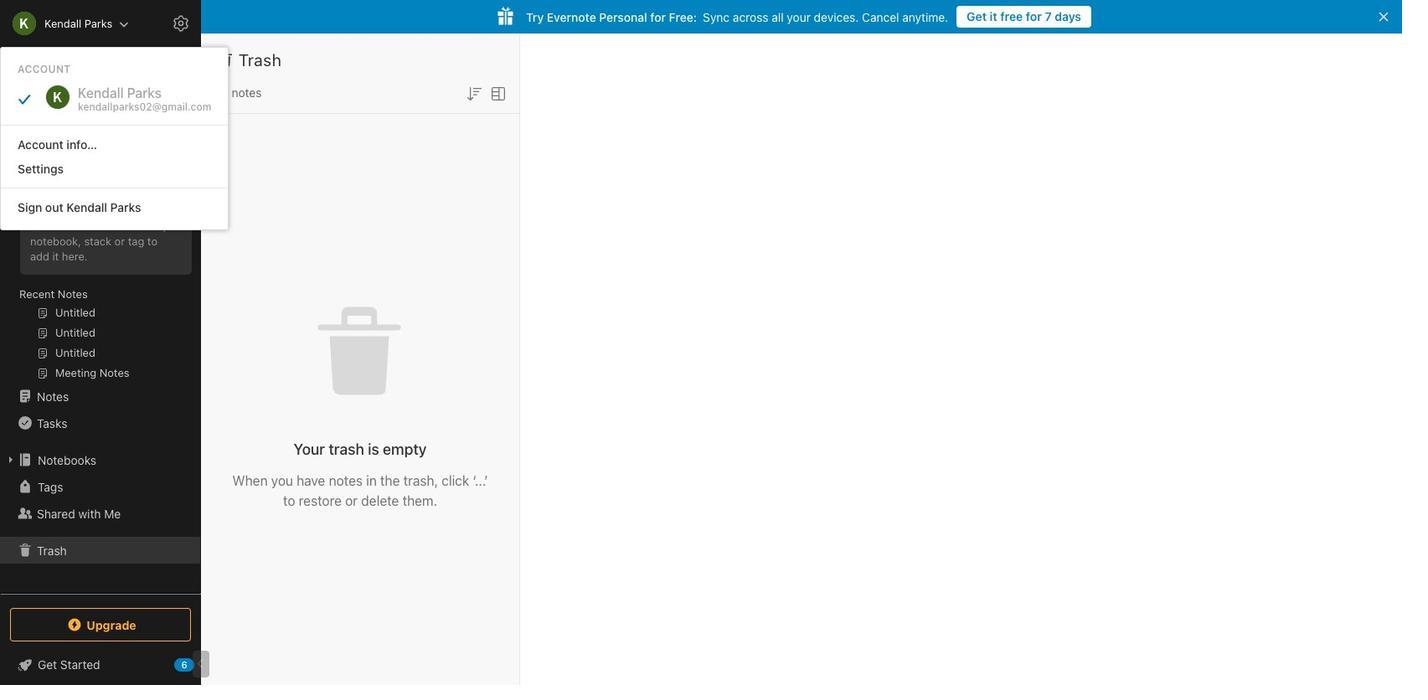 Task type: describe. For each thing, give the bounding box(es) containing it.
0 vertical spatial notes
[[232, 85, 262, 100]]

sign out kendall parks
[[18, 200, 141, 214]]

restore
[[299, 493, 342, 508]]

all
[[772, 10, 784, 24]]

...
[[77, 219, 89, 233]]

tags
[[38, 480, 63, 494]]

devices.
[[814, 10, 859, 24]]

evernote
[[547, 10, 596, 24]]

notebook,
[[30, 234, 81, 248]]

Help and Learning task checklist field
[[0, 652, 201, 679]]

sign
[[18, 200, 42, 214]]

kendall inside dropdown list menu
[[66, 200, 107, 214]]

trash,
[[403, 473, 438, 488]]

for for 7
[[1026, 9, 1042, 23]]

tree containing home
[[0, 132, 201, 593]]

sign out kendall parks link
[[1, 195, 228, 219]]

with
[[78, 506, 101, 521]]

shortcuts button
[[0, 158, 200, 185]]

get started
[[38, 658, 100, 672]]

trash inside trash link
[[37, 543, 67, 557]]

try
[[526, 10, 544, 24]]

get for get it free for 7 days
[[967, 9, 987, 23]]

account for account
[[18, 63, 71, 75]]

it inside button
[[990, 9, 997, 23]]

when
[[232, 473, 268, 488]]

trash
[[329, 440, 364, 458]]

account for account info…
[[18, 137, 63, 152]]

get it free for 7 days
[[967, 9, 1082, 23]]

have
[[297, 473, 325, 488]]

in
[[366, 473, 377, 488]]

notes link
[[0, 383, 200, 410]]

tag
[[128, 234, 144, 248]]

started
[[60, 658, 100, 672]]

expand notebooks image
[[4, 453, 18, 467]]

recent notes
[[19, 287, 88, 301]]

click
[[30, 219, 55, 233]]

settings image
[[171, 13, 191, 34]]

personal
[[599, 10, 647, 24]]

dropdown list menu
[[1, 118, 228, 219]]

trash inside note list element
[[239, 50, 282, 70]]

shared with me link
[[0, 500, 200, 527]]

recent
[[19, 287, 55, 301]]

Sort options field
[[464, 82, 484, 104]]

kendall parks
[[44, 16, 112, 30]]

a
[[132, 219, 138, 233]]

0 horizontal spatial your
[[54, 200, 77, 214]]

View options field
[[484, 82, 508, 104]]

get for get started
[[38, 658, 57, 672]]

new
[[37, 95, 61, 110]]

1 vertical spatial notes
[[37, 389, 69, 403]]

6
[[181, 659, 187, 670]]

upgrade button
[[10, 608, 191, 642]]

shared
[[37, 506, 75, 521]]

across
[[733, 10, 769, 24]]

me
[[104, 506, 121, 521]]

you
[[271, 473, 293, 488]]

7
[[1045, 9, 1052, 23]]



Task type: locate. For each thing, give the bounding box(es) containing it.
your right all
[[787, 10, 811, 24]]

account
[[18, 63, 71, 75], [18, 137, 63, 152]]

them.
[[403, 493, 437, 508]]

kendall up ...
[[66, 200, 107, 214]]

shortcuts
[[38, 165, 90, 179]]

out
[[45, 200, 63, 214]]

1 vertical spatial to
[[283, 493, 295, 508]]

free:
[[669, 10, 697, 24]]

0
[[221, 85, 228, 100]]

sync
[[703, 10, 730, 24]]

free
[[1000, 9, 1023, 23]]

or down on
[[114, 234, 125, 248]]

trash down shared
[[37, 543, 67, 557]]

notes left in
[[329, 473, 363, 488]]

0 vertical spatial your
[[787, 10, 811, 24]]

0 vertical spatial parks
[[84, 16, 112, 30]]

for left the 7
[[1026, 9, 1042, 23]]

0 vertical spatial it
[[990, 9, 997, 23]]

0 vertical spatial notes
[[58, 287, 88, 301]]

home link
[[0, 132, 201, 158]]

for left free:
[[650, 10, 666, 24]]

tasks button
[[0, 410, 200, 436]]

0 vertical spatial account
[[18, 63, 71, 75]]

1 vertical spatial notes
[[329, 473, 363, 488]]

for
[[1026, 9, 1042, 23], [650, 10, 666, 24]]

1 horizontal spatial or
[[345, 493, 358, 508]]

to inside icon on a note, notebook, stack or tag to add it here.
[[147, 234, 158, 248]]

cancel
[[862, 10, 899, 24]]

account up new
[[18, 63, 71, 75]]

group containing add your first shortcut
[[0, 185, 200, 390]]

notes right 0
[[232, 85, 262, 100]]

shared with me
[[37, 506, 121, 521]]

notes inside when you have notes in the trash, click '...' to restore or delete them.
[[329, 473, 363, 488]]

Search text field
[[22, 49, 179, 79]]

0 vertical spatial trash
[[239, 50, 282, 70]]

anytime.
[[902, 10, 948, 24]]

1 account from the top
[[18, 63, 71, 75]]

1 vertical spatial parks
[[110, 200, 141, 214]]

home
[[37, 138, 69, 152]]

the inside group
[[58, 219, 74, 233]]

0 vertical spatial or
[[114, 234, 125, 248]]

note,
[[141, 219, 166, 233]]

to down you
[[283, 493, 295, 508]]

notes inside group
[[58, 287, 88, 301]]

here.
[[62, 249, 88, 263]]

1 vertical spatial it
[[52, 249, 59, 263]]

get
[[967, 9, 987, 23], [38, 658, 57, 672]]

0 horizontal spatial it
[[52, 249, 59, 263]]

0 horizontal spatial for
[[650, 10, 666, 24]]

the
[[58, 219, 74, 233], [380, 473, 400, 488]]

0 vertical spatial get
[[967, 9, 987, 23]]

account inside dropdown list menu
[[18, 137, 63, 152]]

2 account from the top
[[18, 137, 63, 152]]

the left ...
[[58, 219, 74, 233]]

account up settings
[[18, 137, 63, 152]]

notebooks
[[38, 453, 96, 467]]

parks inside account field
[[84, 16, 112, 30]]

on
[[116, 219, 129, 233]]

group
[[0, 185, 200, 390]]

parks inside the sign out kendall parks link
[[110, 200, 141, 214]]

0 notes
[[221, 85, 262, 100]]

tasks
[[37, 416, 67, 430]]

new button
[[10, 88, 191, 118]]

0 horizontal spatial notes
[[232, 85, 262, 100]]

1 vertical spatial the
[[380, 473, 400, 488]]

0 vertical spatial kendall
[[44, 16, 81, 30]]

your
[[787, 10, 811, 24], [54, 200, 77, 214]]

account info…
[[18, 137, 97, 152]]

to down note,
[[147, 234, 158, 248]]

0 horizontal spatial trash
[[37, 543, 67, 557]]

days
[[1055, 9, 1082, 23]]

or left delete
[[345, 493, 358, 508]]

get left started
[[38, 658, 57, 672]]

parks up search text box
[[84, 16, 112, 30]]

1 vertical spatial kendall
[[66, 200, 107, 214]]

add
[[30, 249, 49, 263]]

'...'
[[473, 473, 488, 488]]

1 horizontal spatial get
[[967, 9, 987, 23]]

1 horizontal spatial it
[[990, 9, 997, 23]]

tags button
[[0, 473, 200, 500]]

kendall
[[44, 16, 81, 30], [66, 200, 107, 214]]

notes
[[58, 287, 88, 301], [37, 389, 69, 403]]

1 vertical spatial or
[[345, 493, 358, 508]]

or inside when you have notes in the trash, click '...' to restore or delete them.
[[345, 493, 358, 508]]

shortcut
[[104, 200, 148, 214]]

parks up on
[[110, 200, 141, 214]]

trash link
[[0, 537, 200, 564]]

add
[[30, 200, 51, 214]]

stack
[[84, 234, 111, 248]]

1 horizontal spatial trash
[[239, 50, 282, 70]]

1 horizontal spatial the
[[380, 473, 400, 488]]

delete
[[361, 493, 399, 508]]

trash
[[239, 50, 282, 70], [37, 543, 67, 557]]

0 vertical spatial to
[[147, 234, 158, 248]]

note list element
[[201, 34, 520, 685]]

1 vertical spatial get
[[38, 658, 57, 672]]

click
[[442, 473, 469, 488]]

empty
[[383, 440, 427, 458]]

1 horizontal spatial your
[[787, 10, 811, 24]]

or
[[114, 234, 125, 248], [345, 493, 358, 508]]

your
[[294, 440, 325, 458]]

to inside when you have notes in the trash, click '...' to restore or delete them.
[[283, 493, 295, 508]]

get it free for 7 days button
[[957, 6, 1092, 28]]

it down notebook,
[[52, 249, 59, 263]]

None search field
[[22, 49, 179, 79]]

to
[[147, 234, 158, 248], [283, 493, 295, 508]]

note window - empty element
[[520, 34, 1402, 685]]

notes up tasks
[[37, 389, 69, 403]]

trash up 0 notes
[[239, 50, 282, 70]]

Account field
[[0, 7, 129, 40]]

try evernote personal for free: sync across all your devices. cancel anytime.
[[526, 10, 948, 24]]

or inside icon on a note, notebook, stack or tag to add it here.
[[114, 234, 125, 248]]

0 horizontal spatial the
[[58, 219, 74, 233]]

info…
[[67, 137, 97, 152]]

it inside icon on a note, notebook, stack or tag to add it here.
[[52, 249, 59, 263]]

your up click the ... in the left top of the page
[[54, 200, 77, 214]]

tree
[[0, 132, 201, 593]]

0 horizontal spatial to
[[147, 234, 158, 248]]

when you have notes in the trash, click '...' to restore or delete them.
[[232, 473, 488, 508]]

the right in
[[380, 473, 400, 488]]

kendall inside account field
[[44, 16, 81, 30]]

1 horizontal spatial to
[[283, 493, 295, 508]]

click the ...
[[30, 219, 89, 233]]

kendall up search text box
[[44, 16, 81, 30]]

add your first shortcut
[[30, 200, 148, 214]]

0 horizontal spatial or
[[114, 234, 125, 248]]

for inside button
[[1026, 9, 1042, 23]]

upgrade
[[87, 618, 136, 632]]

2 for from the left
[[650, 10, 666, 24]]

1 vertical spatial your
[[54, 200, 77, 214]]

get inside button
[[967, 9, 987, 23]]

group inside 'tree'
[[0, 185, 200, 390]]

0 vertical spatial the
[[58, 219, 74, 233]]

get left "free"
[[967, 9, 987, 23]]

it left "free"
[[990, 9, 997, 23]]

1 vertical spatial trash
[[37, 543, 67, 557]]

1 horizontal spatial for
[[1026, 9, 1042, 23]]

click to collapse image
[[195, 654, 207, 674]]

for for free:
[[650, 10, 666, 24]]

it
[[990, 9, 997, 23], [52, 249, 59, 263]]

settings
[[18, 162, 64, 176]]

icon on a note, notebook, stack or tag to add it here.
[[30, 219, 166, 263]]

1 for from the left
[[1026, 9, 1042, 23]]

parks
[[84, 16, 112, 30], [110, 200, 141, 214]]

account info… link
[[1, 132, 228, 157]]

1 horizontal spatial notes
[[329, 473, 363, 488]]

1 vertical spatial account
[[18, 137, 63, 152]]

first
[[80, 200, 101, 214]]

notes
[[232, 85, 262, 100], [329, 473, 363, 488]]

settings link
[[1, 157, 228, 181]]

notebooks link
[[0, 447, 200, 473]]

your trash is empty
[[294, 440, 427, 458]]

0 horizontal spatial get
[[38, 658, 57, 672]]

notes right recent
[[58, 287, 88, 301]]

icon
[[92, 219, 113, 233]]

get inside help and learning task checklist field
[[38, 658, 57, 672]]

is
[[368, 440, 379, 458]]

the inside when you have notes in the trash, click '...' to restore or delete them.
[[380, 473, 400, 488]]



Task type: vqa. For each thing, say whether or not it's contained in the screenshot.
tab
no



